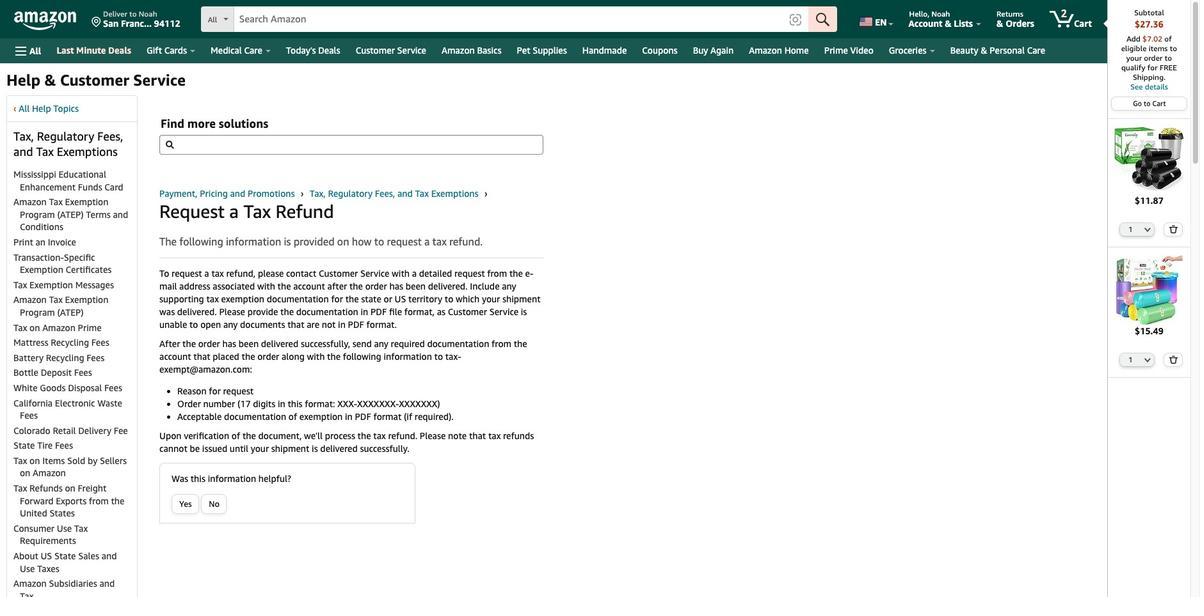 Task type: describe. For each thing, give the bounding box(es) containing it.
tax up detailed
[[432, 236, 447, 248]]

deliver
[[103, 9, 127, 19]]

deposit
[[41, 368, 72, 379]]

service up state
[[360, 268, 389, 279]]

acceptable
[[177, 412, 222, 423]]

bottle deposit fees link
[[13, 368, 92, 379]]

hello, noah
[[909, 9, 950, 19]]

All search field
[[201, 6, 837, 33]]

1 › from the left
[[301, 188, 304, 199]]

until
[[230, 444, 248, 455]]

please
[[258, 268, 284, 279]]

& for beauty
[[981, 45, 988, 56]]

order inside to request a tax refund, please contact customer service with a detailed request             from the e- mail address associated with the account after the order has been delivered.             include any supporting tax exemption documentation for the state or us territory to             which your shipment was delivered. please provide the documentation in pdf file format,             as customer service is unable to open any documents that are not in pdf format.
[[365, 281, 387, 292]]

0 horizontal spatial use
[[20, 564, 35, 575]]

delivered inside upon verification of the document, we'll process the tax refund. please note that             tax refunds cannot be issued until your shipment is delivered successfully.
[[320, 444, 358, 455]]

0 horizontal spatial following
[[179, 236, 223, 248]]

from inside mississippi educational enhancement funds card amazon tax exemption program (atep) terms and conditions print an invoice transaction-specific exemption certificates tax exemption messages amazon tax exemption program (atep) tax on amazon prime mattress recycling fees battery recycling fees bottle deposit fees white goods disposal fees california electronic waste fees colorado retail delivery fee state tire fees tax on items sold by sellers on amazon tax refunds on freight forward exports from the united states consumer use tax requirements about us state sales and use taxes amazon subsidiaries and tax
[[89, 496, 109, 507]]

from inside to request a tax refund, please contact customer service with a detailed request             from the e- mail address associated with the account after the order has been delivered.             include any supporting tax exemption documentation for the state or us territory to             which your shipment was delivered. please provide the documentation in pdf file format,             as customer service is unable to open any documents that are not in pdf format.
[[487, 268, 507, 279]]

account
[[909, 18, 943, 29]]

we'll
[[304, 431, 323, 442]]

for inside of eligible items to your order to qualify for free shipping.
[[1148, 63, 1158, 72]]

service down include
[[489, 307, 519, 318]]

customer down which
[[448, 307, 487, 318]]

taxes
[[37, 564, 59, 575]]

colorado
[[13, 425, 50, 436]]

request a tax refund
[[159, 201, 334, 222]]

customer service
[[356, 45, 426, 56]]

0 vertical spatial recycling
[[51, 337, 89, 348]]

that inside to request a tax refund, please contact customer service with a detailed request             from the e- mail address associated with the account after the order has been delivered.             include any supporting tax exemption documentation for the state or us territory to             which your shipment was delivered. please provide the documentation in pdf file format,             as customer service is unable to open any documents that are not in pdf format.
[[288, 320, 304, 331]]

on inside request a tax refund article
[[337, 236, 349, 248]]

colorado retail delivery fee link
[[13, 425, 128, 436]]

request a tax refund article
[[159, 200, 543, 456]]

0 horizontal spatial cart
[[1074, 18, 1092, 29]]

unable
[[159, 320, 187, 331]]

print
[[13, 237, 33, 248]]

consumer use tax requirements link
[[13, 524, 88, 547]]

1 for $15.49
[[1129, 356, 1133, 364]]

verification
[[184, 431, 229, 442]]

request inside 'reason for request order number (17 digits in this format: xxx-xxxxxxx-xxxxxxx) acceptable documentation of exemption in pdf format (if required).'
[[223, 386, 254, 397]]

states
[[50, 508, 75, 519]]

0 horizontal spatial delivered.
[[177, 307, 217, 318]]

buy again
[[693, 45, 734, 56]]

battery
[[13, 353, 44, 363]]

refund
[[276, 201, 334, 222]]

documentation up not
[[296, 307, 358, 318]]

tax up associated
[[211, 268, 224, 279]]

2 noah from the left
[[932, 9, 950, 19]]

tax, regulatory fees, and tax exemptions link
[[310, 188, 481, 199]]

1 care from the left
[[244, 45, 262, 56]]

by
[[88, 456, 98, 467]]

1 vertical spatial recycling
[[46, 353, 84, 363]]

include
[[470, 281, 500, 292]]

lists
[[954, 18, 973, 29]]

mattress
[[13, 337, 48, 348]]

this inside 'reason for request order number (17 digits in this format: xxx-xxxxxxx-xxxxxxx) acceptable documentation of exemption in pdf format (if required).'
[[288, 399, 303, 410]]

in right not
[[338, 320, 346, 331]]

a left detailed
[[412, 268, 417, 279]]

prime video link
[[817, 42, 881, 60]]

deals inside today's deals link
[[318, 45, 340, 56]]

disposal
[[68, 383, 102, 394]]

to inside "after the order has been delivered successfully, send any required documentation             from the account that placed the order along with the following information to tax- exempt@amazon.com:"
[[434, 352, 443, 363]]

request up include
[[454, 268, 485, 279]]

number
[[203, 399, 235, 410]]

‹ all help topics
[[13, 103, 79, 114]]

beauty & personal care link
[[943, 42, 1053, 60]]

see
[[1131, 82, 1143, 92]]

today's deals
[[286, 45, 340, 56]]

any inside "after the order has been delivered successfully, send any required documentation             from the account that placed the order along with the following information to tax- exempt@amazon.com:"
[[374, 339, 389, 350]]

the inside mississippi educational enhancement funds card amazon tax exemption program (atep) terms and conditions print an invoice transaction-specific exemption certificates tax exemption messages amazon tax exemption program (atep) tax on amazon prime mattress recycling fees battery recycling fees bottle deposit fees white goods disposal fees california electronic waste fees colorado retail delivery fee state tire fees tax on items sold by sellers on amazon tax refunds on freight forward exports from the united states consumer use tax requirements about us state sales and use taxes amazon subsidiaries and tax
[[111, 496, 124, 507]]

details
[[1145, 82, 1168, 92]]

mississippi educational enhancement funds card amazon tax exemption program (atep) terms and conditions print an invoice transaction-specific exemption certificates tax exemption messages amazon tax exemption program (atep) tax on amazon prime mattress recycling fees battery recycling fees bottle deposit fees white goods disposal fees california electronic waste fees colorado retail delivery fee state tire fees tax on items sold by sellers on amazon tax refunds on freight forward exports from the united states consumer use tax requirements about us state sales and use taxes amazon subsidiaries and tax
[[13, 169, 128, 598]]

tax left refunds
[[488, 431, 501, 442]]

tax inside tax, regulatory fees, and tax exemptions
[[36, 145, 54, 159]]

tax-
[[445, 352, 461, 363]]

your inside of eligible items to your order to qualify for free shipping.
[[1127, 53, 1142, 63]]

1 horizontal spatial refund.
[[449, 236, 483, 248]]

freight
[[78, 483, 107, 494]]

to right items
[[1170, 44, 1177, 53]]

exemption up amazon tax exemption program (atep) link
[[30, 280, 73, 290]]

help & customer service
[[6, 71, 186, 89]]

a down payment, pricing and promotions 'link'
[[229, 201, 239, 222]]

basics
[[477, 45, 502, 56]]

1 horizontal spatial fees,
[[375, 188, 395, 199]]

format:
[[305, 399, 335, 410]]

as
[[437, 307, 446, 318]]

no
[[209, 500, 220, 510]]

deliver to noah san franc... 94112‌
[[103, 9, 180, 29]]

(17
[[237, 399, 251, 410]]

0 horizontal spatial is
[[284, 236, 291, 248]]

educational
[[59, 169, 106, 180]]

2 horizontal spatial with
[[392, 268, 410, 279]]

amazon left home
[[749, 45, 782, 56]]

pdf inside 'reason for request order number (17 digits in this format: xxx-xxxxxxx-xxxxxxx) acceptable documentation of exemption in pdf format (if required).'
[[355, 412, 371, 423]]

information for is
[[226, 236, 281, 248]]

pet supplies
[[517, 45, 567, 56]]

information for helpful?
[[208, 474, 256, 485]]

white goods disposal fees link
[[13, 383, 122, 394]]

on up exports
[[65, 483, 75, 494]]

to
[[159, 268, 169, 279]]

forward
[[20, 496, 53, 507]]

1 vertical spatial help
[[32, 103, 51, 114]]

messages
[[75, 280, 114, 290]]

a up detailed
[[424, 236, 430, 248]]

0 vertical spatial pdf
[[371, 307, 387, 318]]

send
[[353, 339, 372, 350]]

please inside upon verification of the document, we'll process the tax refund. please note that             tax refunds cannot be issued until your shipment is delivered successfully.
[[420, 431, 446, 442]]

payment, pricing and promotions link
[[159, 188, 297, 199]]

1 horizontal spatial use
[[57, 524, 72, 534]]

order down open
[[198, 339, 220, 350]]

amazon down items
[[33, 468, 66, 479]]

free
[[1160, 63, 1177, 72]]

all help topics link
[[19, 103, 79, 114]]

shipment inside to request a tax refund, please contact customer service with a detailed request             from the e- mail address associated with the account after the order has been delivered.             include any supporting tax exemption documentation for the state or us territory to             which your shipment was delivered. please provide the documentation in pdf file format,             as customer service is unable to open any documents that are not in pdf format.
[[502, 294, 541, 305]]

2 (atep) from the top
[[57, 307, 84, 318]]

today's deals link
[[278, 42, 348, 60]]

returns & orders
[[997, 9, 1034, 29]]

in down state
[[361, 307, 368, 318]]

2 vertical spatial all
[[19, 103, 30, 114]]

groceries
[[889, 45, 927, 56]]

personal
[[990, 45, 1025, 56]]

all inside search box
[[208, 15, 217, 24]]

after the order has been delivered successfully, send any required documentation             from the account that placed the order along with the following information to tax- exempt@amazon.com:
[[159, 339, 527, 375]]

tax, regulatory fees, and tax exemptions
[[13, 129, 123, 159]]

94112‌
[[154, 18, 180, 29]]

your inside upon verification of the document, we'll process the tax refund. please note that             tax refunds cannot be issued until your shipment is delivered successfully.
[[251, 444, 269, 455]]

detailed
[[419, 268, 452, 279]]

all button
[[10, 38, 47, 63]]

e-
[[525, 268, 534, 279]]

amazon tax exemption program (atep) terms and conditions link
[[13, 197, 128, 233]]

account inside to request a tax refund, please contact customer service with a detailed request             from the e- mail address associated with the account after the order has been delivered.             include any supporting tax exemption documentation for the state or us territory to             which your shipment was delivered. please provide the documentation in pdf file format,             as customer service is unable to open any documents that are not in pdf format.
[[293, 281, 325, 292]]

with for exempt@amazon.com:
[[307, 352, 325, 363]]

to request a tax refund, please contact customer service with a detailed request             from the e- mail address associated with the account after the order has been delivered.             include any supporting tax exemption documentation for the state or us territory to             which your shipment was delivered. please provide the documentation in pdf file format,             as customer service is unable to open any documents that are not in pdf format.
[[159, 268, 541, 331]]

payment, pricing and promotions › tax, regulatory fees, and tax exemptions ›
[[159, 188, 490, 199]]

customer up after
[[319, 268, 358, 279]]

to up shipping.
[[1165, 53, 1172, 63]]

a up 'address'
[[204, 268, 209, 279]]

deals inside last minute deals link
[[108, 45, 131, 56]]

delete image for $15.49
[[1169, 356, 1178, 364]]

on up mattress
[[30, 322, 40, 333]]

coupons link
[[635, 42, 685, 60]]

with for has
[[257, 281, 275, 292]]

in down the xxx-
[[345, 412, 353, 423]]

items
[[1149, 44, 1168, 53]]

2 horizontal spatial any
[[502, 281, 516, 292]]

contact
[[286, 268, 316, 279]]

customer down last minute deals link
[[60, 71, 129, 89]]

sellers
[[100, 456, 127, 467]]

that inside "after the order has been delivered successfully, send any required documentation             from the account that placed the order along with the following information to tax- exempt@amazon.com:"
[[194, 352, 210, 363]]

2 › from the left
[[485, 188, 488, 199]]

$15.49
[[1135, 326, 1164, 337]]

invoice
[[48, 237, 76, 248]]

documentation inside 'reason for request order number (17 digits in this format: xxx-xxxxxxx-xxxxxxx) acceptable documentation of exemption in pdf format (if required).'
[[224, 412, 286, 423]]

(if
[[404, 412, 412, 423]]

franc...
[[121, 18, 152, 29]]

service inside navigation navigation
[[397, 45, 426, 56]]

of inside of eligible items to your order to qualify for free shipping.
[[1165, 34, 1172, 44]]

amazon basics link
[[434, 42, 509, 60]]

territory
[[408, 294, 442, 305]]

amazon down taxes in the bottom of the page
[[13, 579, 47, 590]]

issued
[[202, 444, 227, 455]]

request right how
[[387, 236, 422, 248]]

0 horizontal spatial any
[[223, 320, 238, 331]]

account inside "after the order has been delivered successfully, send any required documentation             from the account that placed the order along with the following information to tax- exempt@amazon.com:"
[[159, 352, 191, 363]]

1 program from the top
[[20, 209, 55, 220]]

process
[[325, 431, 355, 442]]

san
[[103, 18, 119, 29]]

exemption down funds
[[65, 197, 108, 208]]

search image
[[166, 141, 174, 149]]

format
[[374, 412, 402, 423]]

see details
[[1131, 82, 1168, 92]]

is inside to request a tax refund, please contact customer service with a detailed request             from the e- mail address associated with the account after the order has been delivered.             include any supporting tax exemption documentation for the state or us territory to             which your shipment was delivered. please provide the documentation in pdf file format,             as customer service is unable to open any documents that are not in pdf format.
[[521, 307, 527, 318]]

minute
[[76, 45, 106, 56]]

on down state tire fees link
[[30, 456, 40, 467]]

1 vertical spatial this
[[191, 474, 205, 485]]

prime inside navigation navigation
[[824, 45, 848, 56]]

tax up successfully.
[[373, 431, 386, 442]]

regulatory inside tax, regulatory fees, and tax exemptions
[[37, 129, 94, 143]]



Task type: locate. For each thing, give the bounding box(es) containing it.
2 delete image from the top
[[1169, 356, 1178, 364]]

0 vertical spatial is
[[284, 236, 291, 248]]

fees, up educational
[[97, 129, 123, 143]]

documentation inside "after the order has been delivered successfully, send any required documentation             from the account that placed the order along with the following information to tax- exempt@amazon.com:"
[[427, 339, 489, 350]]

2 program from the top
[[20, 307, 55, 318]]

0 vertical spatial cart
[[1074, 18, 1092, 29]]

& right beauty
[[981, 45, 988, 56]]

1 vertical spatial following
[[343, 352, 381, 363]]

regulatory down topics
[[37, 129, 94, 143]]

medical care link
[[203, 42, 278, 60]]

delivered. down detailed
[[428, 281, 468, 292]]

has inside to request a tax refund, please contact customer service with a detailed request             from the e- mail address associated with the account after the order has been delivered.             include any supporting tax exemption documentation for the state or us territory to             which your shipment was delivered. please provide the documentation in pdf file format,             as customer service is unable to open any documents that are not in pdf format.
[[389, 281, 403, 292]]

1 horizontal spatial delivered
[[320, 444, 358, 455]]

be
[[190, 444, 200, 455]]

state tire fees link
[[13, 441, 73, 451]]

1 horizontal spatial ›
[[485, 188, 488, 199]]

order up state
[[365, 281, 387, 292]]

request
[[387, 236, 422, 248], [172, 268, 202, 279], [454, 268, 485, 279], [223, 386, 254, 397]]

1 vertical spatial cart
[[1153, 99, 1166, 108]]

dropdown image for $11.87
[[1145, 227, 1151, 232]]

1 vertical spatial of
[[289, 412, 297, 423]]

required).
[[415, 412, 454, 423]]

1 vertical spatial delete image
[[1169, 356, 1178, 364]]

1 vertical spatial account
[[159, 352, 191, 363]]

hello,
[[909, 9, 930, 19]]

Find more solutions search field
[[159, 135, 543, 155]]

1 horizontal spatial any
[[374, 339, 389, 350]]

to inside deliver to noah san franc... 94112‌
[[129, 9, 137, 19]]

1 horizontal spatial deals
[[318, 45, 340, 56]]

1 horizontal spatial prime
[[824, 45, 848, 56]]

for left free
[[1148, 63, 1158, 72]]

1 vertical spatial your
[[482, 294, 500, 305]]

1 horizontal spatial following
[[343, 352, 381, 363]]

been inside "after the order has been delivered successfully, send any required documentation             from the account that placed the order along with the following information to tax- exempt@amazon.com:"
[[239, 339, 259, 350]]

battery recycling fees link
[[13, 353, 104, 363]]

0 vertical spatial help
[[6, 71, 40, 89]]

cannot
[[159, 444, 187, 455]]

0 vertical spatial delete image
[[1169, 225, 1178, 233]]

2 care from the left
[[1027, 45, 1045, 56]]

amazon down enhancement
[[13, 197, 47, 208]]

amazon image
[[14, 12, 76, 31]]

shipment down 'document,'
[[271, 444, 309, 455]]

gift cards link
[[139, 42, 203, 60]]

2 vertical spatial with
[[307, 352, 325, 363]]

refund. up detailed
[[449, 236, 483, 248]]

documentation up the tax-
[[427, 339, 489, 350]]

1 vertical spatial us
[[41, 551, 52, 562]]

prime video
[[824, 45, 874, 56]]

state up taxes in the bottom of the page
[[54, 551, 76, 562]]

request up 'address'
[[172, 268, 202, 279]]

exemptions inside tax, regulatory fees, and tax exemptions
[[57, 145, 118, 159]]

1 vertical spatial for
[[331, 294, 343, 305]]

dropdown image down $11.87 on the right of page
[[1145, 227, 1151, 232]]

& up all help topics link
[[44, 71, 56, 89]]

required
[[391, 339, 425, 350]]

is inside upon verification of the document, we'll process the tax refund. please note that             tax refunds cannot be issued until your shipment is delivered successfully.
[[312, 444, 318, 455]]

1 vertical spatial pdf
[[348, 320, 364, 331]]

state down colorado
[[13, 441, 35, 451]]

1 vertical spatial shipment
[[271, 444, 309, 455]]

navigation navigation
[[0, 0, 1191, 598]]

go
[[1133, 99, 1142, 108]]

prime left video
[[824, 45, 848, 56]]

this left format:
[[288, 399, 303, 410]]

prime inside mississippi educational enhancement funds card amazon tax exemption program (atep) terms and conditions print an invoice transaction-specific exemption certificates tax exemption messages amazon tax exemption program (atep) tax on amazon prime mattress recycling fees battery recycling fees bottle deposit fees white goods disposal fees california electronic waste fees colorado retail delivery fee state tire fees tax on items sold by sellers on amazon tax refunds on freight forward exports from the united states consumer use tax requirements about us state sales and use taxes amazon subsidiaries and tax
[[78, 322, 102, 333]]

documentation down "digits"
[[224, 412, 286, 423]]

tax,
[[13, 129, 34, 143], [310, 188, 326, 199]]

1 vertical spatial been
[[239, 339, 259, 350]]

provide
[[248, 307, 278, 318]]

with inside "after the order has been delivered successfully, send any required documentation             from the account that placed the order along with the following information to tax- exempt@amazon.com:"
[[307, 352, 325, 363]]

us up taxes in the bottom of the page
[[41, 551, 52, 562]]

certificates
[[66, 264, 112, 275]]

tax, inside tax, regulatory fees, and tax exemptions
[[13, 129, 34, 143]]

exemption inside 'reason for request order number (17 digits in this format: xxx-xxxxxxx-xxxxxxx) acceptable documentation of exemption in pdf format (if required).'
[[299, 412, 343, 423]]

retail
[[53, 425, 76, 436]]

or
[[384, 294, 392, 305]]

been
[[406, 281, 426, 292], [239, 339, 259, 350]]

1 vertical spatial delivered
[[320, 444, 358, 455]]

dropdown image for $15.49
[[1145, 358, 1151, 363]]

fees, inside tax, regulatory fees, and tax exemptions
[[97, 129, 123, 143]]

following inside "after the order has been delivered successfully, send any required documentation             from the account that placed the order along with the following information to tax- exempt@amazon.com:"
[[343, 352, 381, 363]]

0 vertical spatial from
[[487, 268, 507, 279]]

1 vertical spatial regulatory
[[328, 188, 373, 199]]

0 vertical spatial use
[[57, 524, 72, 534]]

0 vertical spatial following
[[179, 236, 223, 248]]

documentation down contact
[[267, 294, 329, 305]]

1 delete image from the top
[[1169, 225, 1178, 233]]

2 vertical spatial for
[[209, 386, 221, 397]]

0 vertical spatial exemptions
[[57, 145, 118, 159]]

1 vertical spatial (atep)
[[57, 307, 84, 318]]

specific
[[64, 252, 95, 263]]

tax, down ‹
[[13, 129, 34, 143]]

delivered inside "after the order has been delivered successfully, send any required documentation             from the account that placed the order along with the following information to tax- exempt@amazon.com:"
[[261, 339, 298, 350]]

recycling down "mattress recycling fees" link
[[46, 353, 84, 363]]

0 vertical spatial state
[[13, 441, 35, 451]]

information down request a tax refund
[[226, 236, 281, 248]]

delivered up along
[[261, 339, 298, 350]]

amazon down "tax exemption messages" link
[[13, 295, 47, 306]]

electronic
[[55, 398, 95, 409]]

0 vertical spatial us
[[395, 294, 406, 305]]

1 vertical spatial is
[[521, 307, 527, 318]]

to up as
[[445, 294, 453, 305]]

(atep) up tax on amazon prime link
[[57, 307, 84, 318]]

service down gift in the left top of the page
[[133, 71, 186, 89]]

1 vertical spatial exemption
[[299, 412, 343, 423]]

0 vertical spatial prime
[[824, 45, 848, 56]]

for inside 'reason for request order number (17 digits in this format: xxx-xxxxxxx-xxxxxxx) acceptable documentation of exemption in pdf format (if required).'
[[209, 386, 221, 397]]

1 1 from the top
[[1129, 225, 1133, 233]]

0 vertical spatial for
[[1148, 63, 1158, 72]]

amazon basics
[[442, 45, 502, 56]]

noah right deliver at the top of the page
[[139, 9, 157, 19]]

& for help
[[44, 71, 56, 89]]

0 horizontal spatial prime
[[78, 322, 102, 333]]

your right until
[[251, 444, 269, 455]]

xxxxxxx-
[[357, 399, 399, 410]]

& for account
[[945, 18, 952, 29]]

refund. inside upon verification of the document, we'll process the tax refund. please note that             tax refunds cannot be issued until your shipment is delivered successfully.
[[388, 431, 417, 442]]

orders
[[1006, 18, 1034, 29]]

&
[[945, 18, 952, 29], [997, 18, 1003, 29], [981, 45, 988, 56], [44, 71, 56, 89]]

exemption down transaction- on the top left of the page
[[20, 264, 63, 275]]

has inside "after the order has been delivered successfully, send any required documentation             from the account that placed the order along with the following information to tax- exempt@amazon.com:"
[[222, 339, 236, 350]]

care right medical
[[244, 45, 262, 56]]

0 vertical spatial of
[[1165, 34, 1172, 44]]

1 horizontal spatial your
[[482, 294, 500, 305]]

hommaly 1.2 gallon 240 pcs small black trash bags, strong garbage bags, bathroom trash can bin liners unscented, mini plastic bags for office, waste basket liner, fit 3,4.5,6 liters, 0.5,0.8,1,1.2 gal image
[[1114, 124, 1184, 194]]

of eligible items to your order to qualify for free shipping.
[[1121, 34, 1177, 82]]

home
[[785, 45, 809, 56]]

gift cards
[[147, 45, 187, 56]]

for inside to request a tax refund, please contact customer service with a detailed request             from the e- mail address associated with the account after the order has been delivered.             include any supporting tax exemption documentation for the state or us territory to             which your shipment was delivered. please provide the documentation in pdf file format,             as customer service is unable to open any documents that are not in pdf format.
[[331, 294, 343, 305]]

1 horizontal spatial cart
[[1153, 99, 1166, 108]]

tax inside article
[[243, 201, 271, 222]]

1 vertical spatial use
[[20, 564, 35, 575]]

delete image for $11.87
[[1169, 225, 1178, 233]]

address
[[179, 281, 210, 292]]

of inside upon verification of the document, we'll process the tax refund. please note that             tax refunds cannot be issued until your shipment is delivered successfully.
[[232, 431, 240, 442]]

again
[[711, 45, 734, 56]]

0 horizontal spatial tax,
[[13, 129, 34, 143]]

0 vertical spatial any
[[502, 281, 516, 292]]

of right $7.02
[[1165, 34, 1172, 44]]

information down required
[[384, 352, 432, 363]]

qualify
[[1121, 63, 1146, 72]]

program up tax on amazon prime link
[[20, 307, 55, 318]]

mail
[[159, 281, 177, 292]]

1 deals from the left
[[108, 45, 131, 56]]

handmade link
[[575, 42, 635, 60]]

on up refunds
[[20, 468, 30, 479]]

0 horizontal spatial please
[[219, 307, 245, 318]]

No submit
[[202, 496, 226, 514]]

2 horizontal spatial of
[[1165, 34, 1172, 44]]

1 horizontal spatial exemptions
[[431, 188, 479, 199]]

1 horizontal spatial exemption
[[299, 412, 343, 423]]

an
[[35, 237, 45, 248]]

1 (atep) from the top
[[57, 209, 84, 220]]

your inside to request a tax refund, please contact customer service with a detailed request             from the e- mail address associated with the account after the order has been delivered.             include any supporting tax exemption documentation for the state or us territory to             which your shipment was delivered. please provide the documentation in pdf file format,             as customer service is unable to open any documents that are not in pdf format.
[[482, 294, 500, 305]]

pdf down xxxxxxx-
[[355, 412, 371, 423]]

of inside 'reason for request order number (17 digits in this format: xxx-xxxxxxx-xxxxxxx) acceptable documentation of exemption in pdf format (if required).'
[[289, 412, 297, 423]]

order down $7.02
[[1144, 53, 1163, 63]]

0 horizontal spatial your
[[251, 444, 269, 455]]

1 vertical spatial fees,
[[375, 188, 395, 199]]

2 vertical spatial is
[[312, 444, 318, 455]]

sales
[[78, 551, 99, 562]]

0 horizontal spatial exemptions
[[57, 145, 118, 159]]

goods
[[40, 383, 66, 394]]

in right "digits"
[[278, 399, 285, 410]]

1.2 gallon/330pcs strong trash bags colorful clear garbage bags by teivio, bathroom trash can bin liners, small plastic bags for home office kitchen, multicolor image
[[1114, 255, 1184, 325]]

on
[[337, 236, 349, 248], [30, 322, 40, 333], [30, 456, 40, 467], [20, 468, 30, 479], [65, 483, 75, 494]]

1 vertical spatial has
[[222, 339, 236, 350]]

open
[[200, 320, 221, 331]]

help
[[6, 71, 40, 89], [32, 103, 51, 114]]

items
[[42, 456, 65, 467]]

california
[[13, 398, 53, 409]]

& for returns
[[997, 18, 1003, 29]]

cart down "details"
[[1153, 99, 1166, 108]]

order left along
[[257, 352, 279, 363]]

us inside to request a tax refund, please contact customer service with a detailed request             from the e- mail address associated with the account after the order has been delivered.             include any supporting tax exemption documentation for the state or us territory to             which your shipment was delivered. please provide the documentation in pdf file format,             as customer service is unable to open any documents that are not in pdf format.
[[395, 294, 406, 305]]

1 vertical spatial information
[[384, 352, 432, 363]]

0 horizontal spatial regulatory
[[37, 129, 94, 143]]

of up 'document,'
[[289, 412, 297, 423]]

1 horizontal spatial is
[[312, 444, 318, 455]]

your down include
[[482, 294, 500, 305]]

from down the freight on the bottom of page
[[89, 496, 109, 507]]

0 horizontal spatial state
[[13, 441, 35, 451]]

amazon subsidiaries and tax link
[[13, 579, 115, 598]]

buy again link
[[685, 42, 741, 60]]

from up include
[[487, 268, 507, 279]]

delete image
[[1169, 225, 1178, 233], [1169, 356, 1178, 364]]

noah inside deliver to noah san franc... 94112‌
[[139, 9, 157, 19]]

amazon left "basics"
[[442, 45, 475, 56]]

service left amazon basics
[[397, 45, 426, 56]]

2 dropdown image from the top
[[1145, 358, 1151, 363]]

last
[[57, 45, 74, 56]]

was
[[159, 307, 175, 318]]

pet supplies link
[[509, 42, 575, 60]]

1 horizontal spatial shipment
[[502, 294, 541, 305]]

1 vertical spatial 1
[[1129, 356, 1133, 364]]

0 vertical spatial program
[[20, 209, 55, 220]]

terms
[[86, 209, 111, 220]]

account down contact
[[293, 281, 325, 292]]

1 vertical spatial that
[[194, 352, 210, 363]]

fees, down find more solutions search box
[[375, 188, 395, 199]]

2 vertical spatial information
[[208, 474, 256, 485]]

add
[[1127, 34, 1141, 44]]

pdf up format.
[[371, 307, 387, 318]]

account down after
[[159, 352, 191, 363]]

see details link
[[1114, 82, 1184, 92]]

amazon inside amazon basics link
[[442, 45, 475, 56]]

to right how
[[374, 236, 384, 248]]

successfully,
[[301, 339, 350, 350]]

use down the about
[[20, 564, 35, 575]]

us right or
[[395, 294, 406, 305]]

order inside of eligible items to your order to qualify for free shipping.
[[1144, 53, 1163, 63]]

is down 'we'll'
[[312, 444, 318, 455]]

find
[[161, 117, 184, 131]]

0 vertical spatial delivered
[[261, 339, 298, 350]]

1 vertical spatial any
[[223, 320, 238, 331]]

1 vertical spatial all
[[29, 45, 41, 56]]

transaction-specific exemption certificates link
[[13, 252, 112, 275]]

prime up "mattress recycling fees" link
[[78, 322, 102, 333]]

please
[[219, 307, 245, 318], [420, 431, 446, 442]]

dropdown image
[[1145, 227, 1151, 232], [1145, 358, 1151, 363]]

1 vertical spatial refund.
[[388, 431, 417, 442]]

0 horizontal spatial us
[[41, 551, 52, 562]]

1 dropdown image from the top
[[1145, 227, 1151, 232]]

1 horizontal spatial with
[[307, 352, 325, 363]]

& left lists
[[945, 18, 952, 29]]

refund,
[[226, 268, 256, 279]]

note
[[448, 431, 467, 442]]

1 vertical spatial program
[[20, 307, 55, 318]]

0 horizontal spatial account
[[159, 352, 191, 363]]

1 vertical spatial delivered.
[[177, 307, 217, 318]]

1 for $11.87
[[1129, 225, 1133, 233]]

deals
[[108, 45, 131, 56], [318, 45, 340, 56]]

information inside "after the order has been delivered successfully, send any required documentation             from the account that placed the order along with the following information to tax- exempt@amazon.com:"
[[384, 352, 432, 363]]

requirements
[[20, 536, 76, 547]]

any
[[502, 281, 516, 292], [223, 320, 238, 331], [374, 339, 389, 350]]

been down the documents
[[239, 339, 259, 350]]

waste
[[97, 398, 122, 409]]

for
[[1148, 63, 1158, 72], [331, 294, 343, 305], [209, 386, 221, 397]]

on left how
[[337, 236, 349, 248]]

customer inside navigation navigation
[[356, 45, 395, 56]]

2 vertical spatial any
[[374, 339, 389, 350]]

shipment inside upon verification of the document, we'll process the tax refund. please note that             tax refunds cannot be issued until your shipment is delivered successfully.
[[271, 444, 309, 455]]

to right the "go"
[[1144, 99, 1151, 108]]

tax down 'address'
[[206, 294, 219, 305]]

1 vertical spatial please
[[420, 431, 446, 442]]

1 vertical spatial state
[[54, 551, 76, 562]]

0 vertical spatial please
[[219, 307, 245, 318]]

all inside button
[[29, 45, 41, 56]]

more
[[187, 117, 216, 131]]

of up until
[[232, 431, 240, 442]]

with down the successfully, on the bottom of page
[[307, 352, 325, 363]]

from inside "after the order has been delivered successfully, send any required documentation             from the account that placed the order along with the following information to tax- exempt@amazon.com:"
[[492, 339, 511, 350]]

0 vertical spatial delivered.
[[428, 281, 468, 292]]

Yes submit
[[172, 496, 198, 514]]

from down include
[[492, 339, 511, 350]]

delivered down process
[[320, 444, 358, 455]]

with down 'please'
[[257, 281, 275, 292]]

None submit
[[809, 6, 837, 32], [1164, 223, 1182, 236], [1164, 354, 1182, 367], [809, 6, 837, 32], [1164, 223, 1182, 236], [1164, 354, 1182, 367]]

reason
[[177, 386, 207, 397]]

1 noah from the left
[[139, 9, 157, 19]]

1 horizontal spatial been
[[406, 281, 426, 292]]

0 horizontal spatial that
[[194, 352, 210, 363]]

following down send
[[343, 352, 381, 363]]

last minute deals link
[[49, 42, 139, 60]]

1 horizontal spatial has
[[389, 281, 403, 292]]

1 horizontal spatial care
[[1027, 45, 1045, 56]]

is down 'e-'
[[521, 307, 527, 318]]

us inside mississippi educational enhancement funds card amazon tax exemption program (atep) terms and conditions print an invoice transaction-specific exemption certificates tax exemption messages amazon tax exemption program (atep) tax on amazon prime mattress recycling fees battery recycling fees bottle deposit fees white goods disposal fees california electronic waste fees colorado retail delivery fee state tire fees tax on items sold by sellers on amazon tax refunds on freight forward exports from the united states consumer use tax requirements about us state sales and use taxes amazon subsidiaries and tax
[[41, 551, 52, 562]]

go to cart link
[[1112, 97, 1187, 110]]

been inside to request a tax refund, please contact customer service with a detailed request             from the e- mail address associated with the account after the order has been delivered.             include any supporting tax exemption documentation for the state or us territory to             which your shipment was delivered. please provide the documentation in pdf file format,             as customer service is unable to open any documents that are not in pdf format.
[[406, 281, 426, 292]]

video
[[850, 45, 874, 56]]

all left last
[[29, 45, 41, 56]]

$27.36
[[1135, 19, 1164, 29]]

to left open
[[189, 320, 198, 331]]

›
[[301, 188, 304, 199], [485, 188, 488, 199]]

that right note
[[469, 431, 486, 442]]

has up or
[[389, 281, 403, 292]]

and inside tax, regulatory fees, and tax exemptions
[[13, 145, 33, 159]]

2 1 from the top
[[1129, 356, 1133, 364]]

2 deals from the left
[[318, 45, 340, 56]]

& inside returns & orders
[[997, 18, 1003, 29]]

Search Amazon text field
[[234, 7, 783, 31]]

exports
[[56, 496, 87, 507]]

0 horizontal spatial deals
[[108, 45, 131, 56]]

0 vertical spatial 1
[[1129, 225, 1133, 233]]

amazon up "mattress recycling fees" link
[[42, 322, 75, 333]]

which
[[456, 294, 480, 305]]

medical care
[[211, 45, 262, 56]]

0 horizontal spatial shipment
[[271, 444, 309, 455]]

0 vertical spatial information
[[226, 236, 281, 248]]

0 vertical spatial that
[[288, 320, 304, 331]]

0 vertical spatial with
[[392, 268, 410, 279]]

1 vertical spatial tax,
[[310, 188, 326, 199]]

cards
[[164, 45, 187, 56]]

that up exempt@amazon.com:
[[194, 352, 210, 363]]

amazon home link
[[741, 42, 817, 60]]

mississippi educational enhancement funds card link
[[13, 169, 123, 192]]

exemption down messages
[[65, 295, 108, 306]]

your down add
[[1127, 53, 1142, 63]]

please inside to request a tax refund, please contact customer service with a detailed request             from the e- mail address associated with the account after the order has been delivered.             include any supporting tax exemption documentation for the state or us territory to             which your shipment was delivered. please provide the documentation in pdf file format,             as customer service is unable to open any documents that are not in pdf format.
[[219, 307, 245, 318]]

2 horizontal spatial is
[[521, 307, 527, 318]]

0 horizontal spatial exemption
[[221, 294, 264, 305]]

returns
[[997, 9, 1023, 19]]

delivered. up open
[[177, 307, 217, 318]]

2 vertical spatial that
[[469, 431, 486, 442]]

deals down san
[[108, 45, 131, 56]]

following down request
[[179, 236, 223, 248]]

2 horizontal spatial for
[[1148, 63, 1158, 72]]

exemption inside to request a tax refund, please contact customer service with a detailed request             from the e- mail address associated with the account after the order has been delivered.             include any supporting tax exemption documentation for the state or us territory to             which your shipment was delivered. please provide the documentation in pdf file format,             as customer service is unable to open any documents that are not in pdf format.
[[221, 294, 264, 305]]

0 vertical spatial (atep)
[[57, 209, 84, 220]]

all right ‹
[[19, 103, 30, 114]]

information up no
[[208, 474, 256, 485]]

all up medical
[[208, 15, 217, 24]]

amazon home
[[749, 45, 809, 56]]

0 horizontal spatial refund.
[[388, 431, 417, 442]]

exemption down associated
[[221, 294, 264, 305]]

that inside upon verification of the document, we'll process the tax refund. please note that             tax refunds cannot be issued until your shipment is delivered successfully.
[[469, 431, 486, 442]]



Task type: vqa. For each thing, say whether or not it's contained in the screenshot.
follow
no



